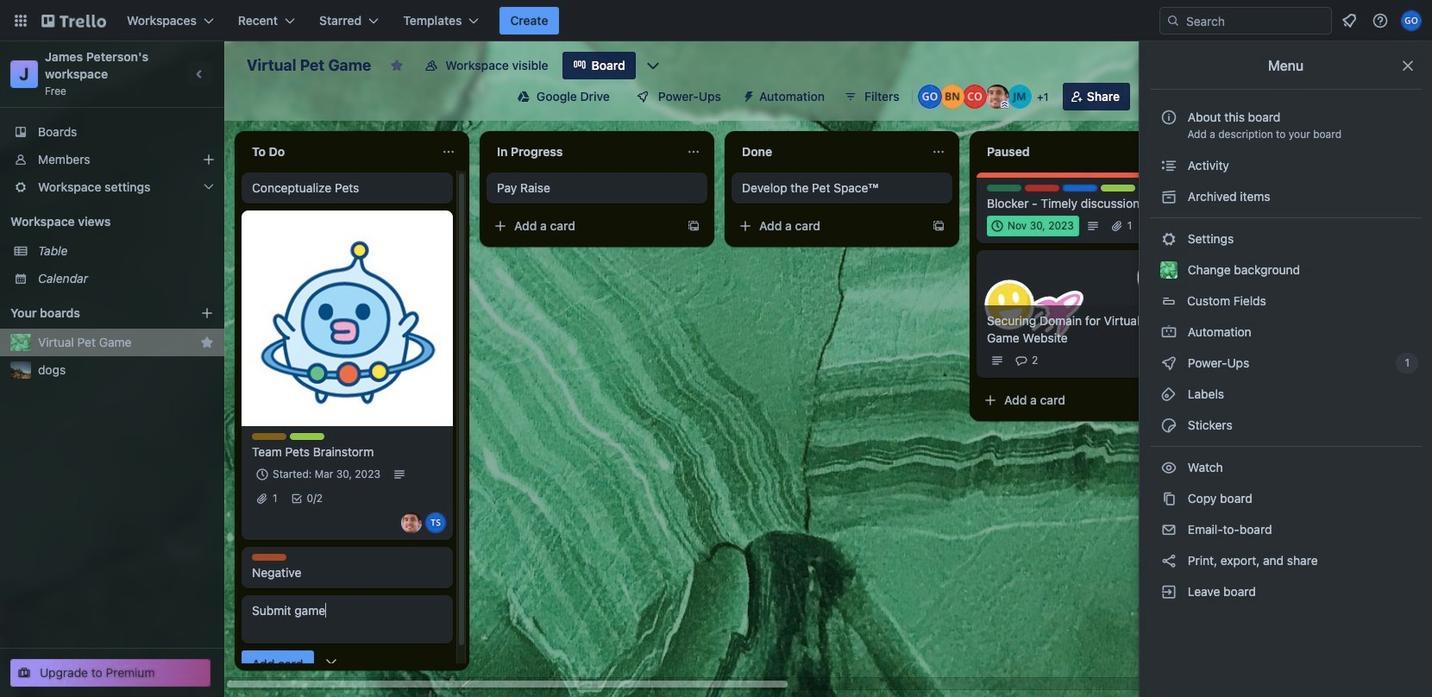Task type: vqa. For each thing, say whether or not it's contained in the screenshot.
Premium within the Ben Nelson's workspace Premium
no



Task type: describe. For each thing, give the bounding box(es) containing it.
color: red, title: "blocker" element
[[1025, 185, 1060, 192]]

Enter a title for this card… text field
[[242, 596, 453, 644]]

0 horizontal spatial james peterson (jamespeterson93) image
[[401, 513, 422, 533]]

color: blue, title: "fyi" element
[[1063, 185, 1098, 192]]

tara schultz (taraschultz7) image
[[426, 513, 446, 533]]

google drive icon image
[[518, 91, 530, 103]]

this member is an admin of this board. image
[[1001, 101, 1009, 109]]

color: bold lime, title: "team task" element
[[290, 433, 325, 440]]

jeremy miller (jeremymiller198) image
[[1008, 85, 1032, 109]]

color: yellow, title: none image
[[252, 433, 287, 440]]

starred icon image
[[200, 336, 214, 350]]

0 notifications image
[[1340, 10, 1360, 31]]

add board image
[[200, 306, 214, 320]]

1 sm image from the top
[[1161, 157, 1178, 174]]

Search field
[[1181, 9, 1332, 33]]

your boards with 2 items element
[[10, 303, 174, 324]]

ben nelson (bennelson96) image
[[941, 85, 965, 109]]

color: bold lime, title: none image
[[1101, 185, 1136, 192]]

1 horizontal spatial gary orlando (garyorlando) image
[[1402, 10, 1422, 31]]

1 vertical spatial gary orlando (garyorlando) image
[[918, 85, 942, 109]]

star or unstar board image
[[390, 59, 404, 73]]

christina overa (christinaovera) image
[[963, 85, 987, 109]]



Task type: locate. For each thing, give the bounding box(es) containing it.
gary orlando (garyorlando) image
[[1402, 10, 1422, 31], [918, 85, 942, 109]]

6 sm image from the top
[[1161, 552, 1178, 570]]

3 sm image from the top
[[1161, 417, 1178, 434]]

cancel image
[[322, 656, 340, 673]]

1 vertical spatial james peterson (jamespeterson93) image
[[401, 513, 422, 533]]

sm image
[[735, 83, 760, 107], [1161, 188, 1178, 205], [1161, 230, 1178, 248], [1161, 324, 1178, 341], [1161, 355, 1178, 372], [1161, 521, 1178, 539], [1161, 583, 1178, 601]]

gary orlando (garyorlando) image left christina overa (christinaovera) image
[[918, 85, 942, 109]]

None text field
[[487, 138, 680, 166], [977, 138, 1170, 166], [487, 138, 680, 166], [977, 138, 1170, 166]]

4 sm image from the top
[[1161, 459, 1178, 476]]

0 vertical spatial gary orlando (garyorlando) image
[[1402, 10, 1422, 31]]

gary orlando (garyorlando) image right open information menu image
[[1402, 10, 1422, 31]]

james peterson (jamespeterson93) image right the ben nelson (bennelson96) icon
[[985, 85, 1010, 109]]

james peterson (jamespeterson93) image
[[985, 85, 1010, 109], [401, 513, 422, 533]]

search image
[[1167, 14, 1181, 28]]

color: green, title: "goal" element
[[987, 185, 1022, 192]]

0 vertical spatial james peterson (jamespeterson93) image
[[985, 85, 1010, 109]]

customize views image
[[645, 57, 662, 74]]

create from template… image
[[932, 219, 946, 233]]

primary element
[[0, 0, 1433, 41]]

None checkbox
[[987, 216, 1080, 236]]

Board name text field
[[238, 52, 380, 79]]

1 horizontal spatial james peterson (jamespeterson93) image
[[985, 85, 1010, 109]]

color: orange, title: none image
[[252, 554, 287, 561]]

sm image
[[1161, 157, 1178, 174], [1161, 386, 1178, 403], [1161, 417, 1178, 434], [1161, 459, 1178, 476], [1161, 490, 1178, 508], [1161, 552, 1178, 570]]

james peterson (jamespeterson93) image left tara schultz (taraschultz7) icon
[[401, 513, 422, 533]]

open information menu image
[[1372, 12, 1390, 29]]

create from template… image
[[687, 219, 701, 233]]

None text field
[[242, 138, 435, 166], [732, 138, 925, 166], [242, 138, 435, 166], [732, 138, 925, 166]]

0 horizontal spatial gary orlando (garyorlando) image
[[918, 85, 942, 109]]

back to home image
[[41, 7, 106, 35]]

5 sm image from the top
[[1161, 490, 1178, 508]]

workspace navigation collapse icon image
[[188, 62, 212, 86]]

2 sm image from the top
[[1161, 386, 1178, 403]]



